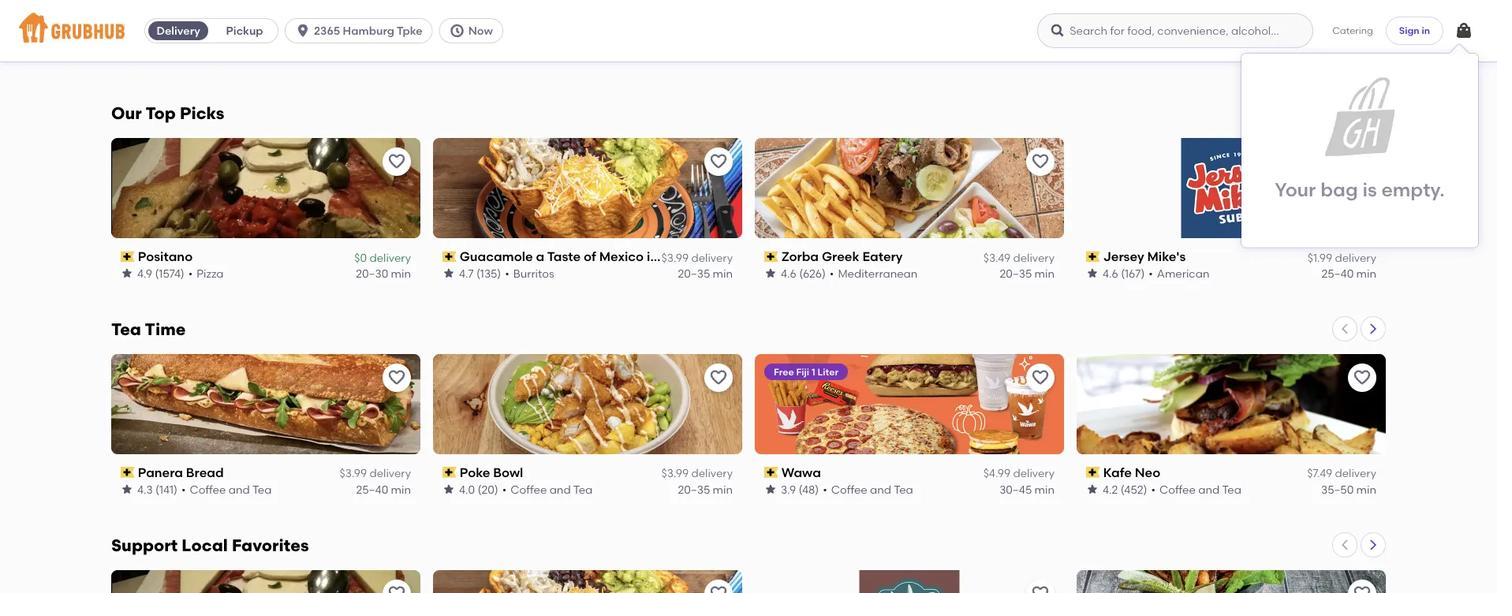 Task type: describe. For each thing, give the bounding box(es) containing it.
wawa logo image
[[755, 354, 1064, 454]]

kafe neo
[[1104, 465, 1161, 480]]

25–40 min for panera bread
[[356, 483, 411, 496]]

• american
[[1149, 267, 1210, 280]]

sign
[[1400, 25, 1420, 36]]

a
[[536, 249, 545, 264]]

2 horizontal spatial svg image
[[1455, 21, 1474, 40]]

now button
[[439, 18, 510, 43]]

star icon image for guacamole a taste of mexico in wayne
[[443, 267, 455, 280]]

4.6 (167)
[[1103, 267, 1145, 280]]

save this restaurant button for 2nd positano logo from the bottom
[[383, 148, 411, 176]]

coffee for kafe neo
[[1160, 483, 1196, 496]]

• pizza
[[188, 267, 224, 280]]

free fiji 1 liter
[[774, 366, 839, 377]]

2365 hamburg tpke button
[[285, 18, 439, 43]]

guacamole a taste of mexico in wayne
[[460, 249, 704, 264]]

(48)
[[799, 483, 819, 496]]

(167)
[[1121, 267, 1145, 280]]

(20)
[[478, 483, 499, 496]]

star icon image for zorba greek eatery
[[765, 267, 777, 280]]

support
[[111, 536, 178, 556]]

35–50
[[1322, 483, 1354, 496]]

• for poke bowl
[[502, 483, 507, 496]]

20–35 for our top picks
[[678, 267, 710, 280]]

• for guacamole a taste of mexico in wayne
[[505, 267, 509, 280]]

subscription pass image for wawa
[[765, 467, 778, 478]]

poke
[[460, 465, 490, 480]]

25–40 for panera bread
[[356, 483, 388, 496]]

coffee for wawa
[[831, 483, 868, 496]]

sign in
[[1400, 25, 1430, 36]]

min for poke bowl
[[713, 483, 733, 496]]

• for wawa
[[823, 483, 828, 496]]

• coffee and tea for kafe neo
[[1151, 483, 1242, 496]]

time
[[145, 319, 186, 340]]

20–30
[[356, 267, 388, 280]]

delivery button
[[145, 18, 212, 43]]

$3.49
[[984, 251, 1011, 264]]

20–30 min
[[356, 267, 411, 280]]

panera
[[138, 465, 183, 480]]

mexico
[[599, 249, 644, 264]]

kafe neo logo image
[[1077, 354, 1386, 454]]

pickup button
[[212, 18, 278, 43]]

free
[[774, 366, 794, 377]]

save this restaurant button for 2nd guacamole a taste of mexico in wayne logo from the bottom of the page
[[705, 148, 733, 176]]

svg image
[[295, 23, 311, 39]]

subscription pass image for guacamole a taste of mexico in wayne
[[443, 251, 457, 262]]

catering
[[1333, 25, 1374, 36]]

positano
[[138, 249, 193, 264]]

2 caret left icon image from the top
[[1339, 323, 1352, 335]]

star icon image for kafe neo
[[1086, 483, 1099, 496]]

25–40 min for jersey mike's
[[1322, 267, 1377, 280]]

eatery
[[863, 249, 903, 264]]

2365 hamburg tpke
[[314, 24, 423, 37]]

our top picks
[[111, 103, 224, 123]]

min for guacamole a taste of mexico in wayne
[[713, 267, 733, 280]]

tpke
[[397, 24, 423, 37]]

(452)
[[1121, 483, 1148, 496]]

zorba greek eatery
[[782, 249, 903, 264]]

4.6 (626)
[[781, 267, 826, 280]]

2 guacamole a taste of mexico in wayne logo image from the top
[[433, 570, 742, 593]]

delivery for panera bread
[[370, 467, 411, 480]]

tea for poke bowl
[[573, 483, 593, 496]]

kafe
[[1104, 465, 1132, 480]]

• coffee and tea for poke bowl
[[502, 483, 593, 496]]

4.9 (1574)
[[137, 267, 184, 280]]

(626)
[[799, 267, 826, 280]]

american
[[1157, 267, 1210, 280]]

and for wawa
[[870, 483, 892, 496]]

caret left icon image for favorites
[[1339, 539, 1352, 551]]

coffee for poke bowl
[[511, 483, 547, 496]]

la quinta de reyes logo image
[[1077, 570, 1386, 593]]

mike's
[[1148, 249, 1186, 264]]

greek
[[822, 249, 860, 264]]

hamburg
[[343, 24, 394, 37]]

4.3
[[137, 483, 153, 496]]

$1.99
[[1308, 251, 1333, 264]]

delivery for guacamole a taste of mexico in wayne
[[692, 251, 733, 264]]

tea for panera bread
[[252, 483, 272, 496]]

4.7 (135)
[[459, 267, 501, 280]]

subscription pass image for jersey mike's
[[1086, 251, 1100, 262]]

pickup
[[226, 24, 263, 37]]

tea time
[[111, 319, 186, 340]]

min for panera bread
[[391, 483, 411, 496]]

save this restaurant button for jersey mike's logo
[[1348, 148, 1377, 176]]

now
[[468, 24, 493, 37]]

4.6 for zorba greek eatery
[[781, 267, 797, 280]]

35–50 min
[[1322, 483, 1377, 496]]

jersey mike's logo image
[[1182, 138, 1282, 238]]

30–45 min
[[1000, 483, 1055, 496]]

3.9
[[781, 483, 796, 496]]

star icon image for jersey mike's
[[1086, 267, 1099, 280]]

delivery for wawa
[[1013, 467, 1055, 480]]

save this restaurant button for la quinta de reyes logo
[[1348, 580, 1377, 593]]

panera bread
[[138, 465, 224, 480]]

support local favorites
[[111, 536, 309, 556]]

4.0 (20)
[[459, 483, 499, 496]]

fiji
[[797, 366, 810, 377]]

save this restaurant button for second guacamole a taste of mexico in wayne logo from the top
[[705, 580, 733, 593]]

2 positano logo image from the top
[[111, 570, 421, 593]]

$7.49 delivery
[[1308, 467, 1377, 480]]

4.3 (141)
[[137, 483, 177, 496]]

caret left icon image for picks
[[1339, 107, 1352, 119]]

(135)
[[476, 267, 501, 280]]

4.7
[[459, 267, 474, 280]]

$4.99 delivery
[[984, 467, 1055, 480]]

subscription pass image for poke bowl
[[443, 467, 457, 478]]

$1.99 delivery
[[1308, 251, 1377, 264]]

• mediterranean
[[830, 267, 918, 280]]

our
[[111, 103, 142, 123]]

(1574)
[[155, 267, 184, 280]]

delivery for zorba greek eatery
[[1013, 251, 1055, 264]]



Task type: vqa. For each thing, say whether or not it's contained in the screenshot.
$5.00
no



Task type: locate. For each thing, give the bounding box(es) containing it.
subscription pass image for kafe neo
[[1086, 467, 1100, 478]]

1 coffee from the left
[[190, 483, 226, 496]]

4 • coffee and tea from the left
[[1151, 483, 1242, 496]]

catering button
[[1322, 13, 1385, 49]]

taste
[[547, 249, 581, 264]]

caret right icon image up "is"
[[1367, 107, 1380, 119]]

20–35 for tea time
[[678, 483, 710, 496]]

• for panera bread
[[181, 483, 186, 496]]

1 • coffee and tea from the left
[[181, 483, 272, 496]]

burritos
[[513, 267, 554, 280]]

your bag is empty. tooltip
[[1242, 44, 1479, 247]]

caret right icon image down $1.99 delivery
[[1367, 323, 1380, 335]]

3 and from the left
[[870, 483, 892, 496]]

star icon image left 4.0
[[443, 483, 455, 496]]

save this restaurant button for panera bread logo
[[383, 364, 411, 392]]

star icon image left 4.6 (167)
[[1086, 267, 1099, 280]]

0 vertical spatial 25–40
[[1322, 267, 1354, 280]]

1 guacamole a taste of mexico in wayne logo image from the top
[[433, 138, 742, 238]]

2 coffee from the left
[[511, 483, 547, 496]]

subscription pass image
[[443, 251, 457, 262], [765, 251, 778, 262], [443, 467, 457, 478], [1086, 467, 1100, 478]]

save this restaurant image
[[709, 152, 728, 171], [1031, 152, 1050, 171], [387, 368, 406, 387], [709, 368, 728, 387], [1353, 584, 1372, 593]]

0 vertical spatial guacamole a taste of mexico in wayne logo image
[[433, 138, 742, 238]]

1 horizontal spatial 25–40 min
[[1322, 267, 1377, 280]]

of
[[584, 249, 596, 264]]

star icon image left 3.9
[[765, 483, 777, 496]]

4.6 down zorba
[[781, 267, 797, 280]]

• right "(48)"
[[823, 483, 828, 496]]

caret left icon image down 35–50 min
[[1339, 539, 1352, 551]]

local
[[182, 536, 228, 556]]

favorites
[[232, 536, 309, 556]]

star icon image for positano
[[121, 267, 133, 280]]

zorba greek eatery logo image
[[755, 138, 1064, 238]]

0 vertical spatial 25–40 min
[[1322, 267, 1377, 280]]

min for positano
[[391, 267, 411, 280]]

• coffee and tea down bowl
[[502, 483, 593, 496]]

min for wawa
[[1035, 483, 1055, 496]]

1 vertical spatial 25–40 min
[[356, 483, 411, 496]]

bread
[[186, 465, 224, 480]]

3 • coffee and tea from the left
[[823, 483, 914, 496]]

$3.99
[[662, 251, 689, 264], [340, 467, 367, 480], [662, 467, 689, 480]]

liter
[[818, 366, 839, 377]]

star icon image left "4.9"
[[121, 267, 133, 280]]

20–35
[[678, 267, 710, 280], [1000, 267, 1032, 280], [678, 483, 710, 496]]

30–45
[[1000, 483, 1032, 496]]

main navigation navigation
[[0, 0, 1498, 62]]

• for jersey mike's
[[1149, 267, 1153, 280]]

min for zorba greek eatery
[[1035, 267, 1055, 280]]

save this restaurant button
[[383, 148, 411, 176], [705, 148, 733, 176], [1026, 148, 1055, 176], [1348, 148, 1377, 176], [383, 364, 411, 392], [705, 364, 733, 392], [1026, 364, 1055, 392], [1348, 364, 1377, 392], [383, 580, 411, 593], [705, 580, 733, 593], [1026, 580, 1055, 593], [1348, 580, 1377, 593]]

• down panera bread
[[181, 483, 186, 496]]

• down neo
[[1151, 483, 1156, 496]]

$0
[[355, 251, 367, 264]]

zorba
[[782, 249, 819, 264]]

and up 'support local favorites'
[[229, 483, 250, 496]]

Search for food, convenience, alcohol... search field
[[1038, 13, 1314, 48]]

and right "(48)"
[[870, 483, 892, 496]]

pizza
[[197, 267, 224, 280]]

subscription pass image left panera
[[121, 467, 135, 478]]

• coffee and tea
[[181, 483, 272, 496], [502, 483, 593, 496], [823, 483, 914, 496], [1151, 483, 1242, 496]]

1
[[812, 366, 816, 377]]

(141)
[[155, 483, 177, 496]]

0 vertical spatial caret right icon image
[[1367, 107, 1380, 119]]

2 and from the left
[[550, 483, 571, 496]]

caret right icon image
[[1367, 107, 1380, 119], [1367, 323, 1380, 335], [1367, 539, 1380, 551]]

• coffee and tea for wawa
[[823, 483, 914, 496]]

coffee for panera bread
[[190, 483, 226, 496]]

subscription pass image left poke
[[443, 467, 457, 478]]

1 and from the left
[[229, 483, 250, 496]]

subscription pass image for positano
[[121, 251, 135, 262]]

2 • coffee and tea from the left
[[502, 483, 593, 496]]

• left pizza
[[188, 267, 193, 280]]

4.6 down "jersey"
[[1103, 267, 1119, 280]]

panera bread logo image
[[111, 354, 421, 454]]

$3.99 for tea time
[[662, 467, 689, 480]]

0 horizontal spatial 25–40 min
[[356, 483, 411, 496]]

2 vertical spatial caret right icon image
[[1367, 539, 1380, 551]]

delivery for positano
[[370, 251, 411, 264]]

$3.99 for our top picks
[[662, 251, 689, 264]]

save this restaurant image for poke bowl
[[709, 368, 728, 387]]

save this restaurant image for panera bread
[[387, 368, 406, 387]]

neo
[[1135, 465, 1161, 480]]

coffee down bowl
[[511, 483, 547, 496]]

save this restaurant image
[[387, 152, 406, 171], [1353, 152, 1372, 171], [1031, 368, 1050, 387], [1353, 368, 1372, 387], [387, 584, 406, 593], [709, 584, 728, 593], [1031, 584, 1050, 593]]

tea for wawa
[[894, 483, 914, 496]]

min
[[391, 267, 411, 280], [713, 267, 733, 280], [1035, 267, 1055, 280], [1357, 267, 1377, 280], [391, 483, 411, 496], [713, 483, 733, 496], [1035, 483, 1055, 496], [1357, 483, 1377, 496]]

coffee
[[190, 483, 226, 496], [511, 483, 547, 496], [831, 483, 868, 496], [1160, 483, 1196, 496]]

save this restaurant image for zorba greek eatery
[[1031, 152, 1050, 171]]

4.6 for jersey mike's
[[1103, 267, 1119, 280]]

1 vertical spatial caret left icon image
[[1339, 323, 1352, 335]]

0 horizontal spatial svg image
[[449, 23, 465, 39]]

poke bowl
[[460, 465, 523, 480]]

in inside sign in button
[[1422, 25, 1430, 36]]

save this restaurant image for guacamole a taste of mexico in wayne
[[709, 152, 728, 171]]

3 caret left icon image from the top
[[1339, 539, 1352, 551]]

$0 delivery
[[355, 251, 411, 264]]

1 horizontal spatial 4.6
[[1103, 267, 1119, 280]]

1 caret left icon image from the top
[[1339, 107, 1352, 119]]

4.9
[[137, 267, 152, 280]]

caret left icon image down $1.99 delivery
[[1339, 323, 1352, 335]]

caret right icon image down 35–50 min
[[1367, 539, 1380, 551]]

2365
[[314, 24, 340, 37]]

subscription pass image
[[121, 251, 135, 262], [1086, 251, 1100, 262], [121, 467, 135, 478], [765, 467, 778, 478]]

in left wayne on the left top of the page
[[647, 249, 658, 264]]

and for kafe neo
[[1199, 483, 1220, 496]]

positano logo image
[[111, 138, 421, 238], [111, 570, 421, 593]]

1 vertical spatial 25–40
[[356, 483, 388, 496]]

4 and from the left
[[1199, 483, 1220, 496]]

3.9 (48)
[[781, 483, 819, 496]]

subscription pass image left kafe
[[1086, 467, 1100, 478]]

tea for kafe neo
[[1222, 483, 1242, 496]]

in
[[1422, 25, 1430, 36], [647, 249, 658, 264]]

3 coffee from the left
[[831, 483, 868, 496]]

20–35 min for tea time
[[678, 483, 733, 496]]

picks
[[180, 103, 224, 123]]

caret left icon image
[[1339, 107, 1352, 119], [1339, 323, 1352, 335], [1339, 539, 1352, 551]]

$3.99 delivery for our top picks
[[662, 251, 733, 264]]

1 4.6 from the left
[[781, 267, 797, 280]]

empty.
[[1382, 178, 1445, 201]]

coffee right "(48)"
[[831, 483, 868, 496]]

subscription pass image for panera bread
[[121, 467, 135, 478]]

delivery for poke bowl
[[692, 467, 733, 480]]

25–40 for jersey mike's
[[1322, 267, 1354, 280]]

and right (20)
[[550, 483, 571, 496]]

4.6
[[781, 267, 797, 280], [1103, 267, 1119, 280]]

1 vertical spatial caret right icon image
[[1367, 323, 1380, 335]]

subscription pass image left wawa
[[765, 467, 778, 478]]

coffee down neo
[[1160, 483, 1196, 496]]

• coffee and tea for panera bread
[[181, 483, 272, 496]]

• coffee and tea right "(48)"
[[823, 483, 914, 496]]

is
[[1363, 178, 1377, 201]]

and for panera bread
[[229, 483, 250, 496]]

jersey mike's
[[1104, 249, 1186, 264]]

star icon image
[[121, 267, 133, 280], [443, 267, 455, 280], [765, 267, 777, 280], [1086, 267, 1099, 280], [121, 483, 133, 496], [443, 483, 455, 496], [765, 483, 777, 496], [1086, 483, 1099, 496]]

subscription pass image left zorba
[[765, 251, 778, 262]]

20–35 min
[[678, 267, 733, 280], [1000, 267, 1055, 280], [678, 483, 733, 496]]

subscription pass image for zorba greek eatery
[[765, 251, 778, 262]]

wayne
[[661, 249, 704, 264]]

• down the greek
[[830, 267, 834, 280]]

20–35 min for our top picks
[[678, 267, 733, 280]]

0 horizontal spatial 25–40
[[356, 483, 388, 496]]

delivery
[[157, 24, 200, 37]]

4.2 (452)
[[1103, 483, 1148, 496]]

1 positano logo image from the top
[[111, 138, 421, 238]]

poke bowl logo image
[[433, 354, 742, 454]]

1 horizontal spatial svg image
[[1050, 23, 1066, 39]]

• down jersey mike's
[[1149, 267, 1153, 280]]

• for positano
[[188, 267, 193, 280]]

star icon image left 4.2
[[1086, 483, 1099, 496]]

2 vertical spatial caret left icon image
[[1339, 539, 1352, 551]]

star icon image left 4.7
[[443, 267, 455, 280]]

2 4.6 from the left
[[1103, 267, 1119, 280]]

1 caret right icon image from the top
[[1367, 107, 1380, 119]]

min for jersey mike's
[[1357, 267, 1377, 280]]

save this restaurant button for zorba greek eatery logo
[[1026, 148, 1055, 176]]

4.2
[[1103, 483, 1118, 496]]

subscription pass image left positano at the left top of page
[[121, 251, 135, 262]]

top
[[145, 103, 176, 123]]

your bag is empty.
[[1275, 178, 1445, 201]]

$3.99 delivery
[[662, 251, 733, 264], [340, 467, 411, 480], [662, 467, 733, 480]]

wawa
[[782, 465, 821, 480]]

star icon image left "4.6 (626)"
[[765, 267, 777, 280]]

guacamole a taste of mexico in wayne logo image
[[433, 138, 742, 238], [433, 570, 742, 593]]

min for kafe neo
[[1357, 483, 1377, 496]]

• coffee and tea down "bread"
[[181, 483, 272, 496]]

save this restaurant button for 1st positano logo from the bottom
[[383, 580, 411, 593]]

0 vertical spatial caret left icon image
[[1339, 107, 1352, 119]]

0 vertical spatial positano logo image
[[111, 138, 421, 238]]

mediterranean
[[838, 267, 918, 280]]

caret right icon image for favorites
[[1367, 539, 1380, 551]]

guacamole
[[460, 249, 533, 264]]

0 vertical spatial in
[[1422, 25, 1430, 36]]

• burritos
[[505, 267, 554, 280]]

1 vertical spatial in
[[647, 249, 658, 264]]

delivery
[[370, 251, 411, 264], [692, 251, 733, 264], [1013, 251, 1055, 264], [1335, 251, 1377, 264], [370, 467, 411, 480], [692, 467, 733, 480], [1013, 467, 1055, 480], [1335, 467, 1377, 480]]

star icon image for poke bowl
[[443, 483, 455, 496]]

0 horizontal spatial in
[[647, 249, 658, 264]]

• coffee and tea down neo
[[1151, 483, 1242, 496]]

jersey
[[1104, 249, 1145, 264]]

your
[[1275, 178, 1316, 201]]

caret right icon image for picks
[[1367, 107, 1380, 119]]

svg image
[[1455, 21, 1474, 40], [449, 23, 465, 39], [1050, 23, 1066, 39]]

tia tela's mexican grill logo image
[[860, 570, 960, 593]]

1 vertical spatial positano logo image
[[111, 570, 421, 593]]

subscription pass image left "jersey"
[[1086, 251, 1100, 262]]

•
[[188, 267, 193, 280], [505, 267, 509, 280], [830, 267, 834, 280], [1149, 267, 1153, 280], [181, 483, 186, 496], [502, 483, 507, 496], [823, 483, 828, 496], [1151, 483, 1156, 496]]

• right (20)
[[502, 483, 507, 496]]

$7.49
[[1308, 467, 1333, 480]]

3 caret right icon image from the top
[[1367, 539, 1380, 551]]

caret left icon image up the bag
[[1339, 107, 1352, 119]]

delivery for kafe neo
[[1335, 467, 1377, 480]]

• for zorba greek eatery
[[830, 267, 834, 280]]

sign in button
[[1386, 17, 1444, 45]]

25–40 min
[[1322, 267, 1377, 280], [356, 483, 411, 496]]

bowl
[[493, 465, 523, 480]]

svg image inside now button
[[449, 23, 465, 39]]

star icon image left 4.3
[[121, 483, 133, 496]]

$3.49 delivery
[[984, 251, 1055, 264]]

• for kafe neo
[[1151, 483, 1156, 496]]

and right (452)
[[1199, 483, 1220, 496]]

save this restaurant button for "tia tela's mexican grill logo"
[[1026, 580, 1055, 593]]

$3.99 delivery for tea time
[[662, 467, 733, 480]]

delivery for jersey mike's
[[1335, 251, 1377, 264]]

and for poke bowl
[[550, 483, 571, 496]]

2 caret right icon image from the top
[[1367, 323, 1380, 335]]

4.0
[[459, 483, 475, 496]]

4 coffee from the left
[[1160, 483, 1196, 496]]

1 horizontal spatial in
[[1422, 25, 1430, 36]]

bag
[[1321, 178, 1358, 201]]

$4.99
[[984, 467, 1011, 480]]

0 horizontal spatial 4.6
[[781, 267, 797, 280]]

• right (135) at the top of page
[[505, 267, 509, 280]]

1 horizontal spatial 25–40
[[1322, 267, 1354, 280]]

subscription pass image left guacamole
[[443, 251, 457, 262]]

star icon image for wawa
[[765, 483, 777, 496]]

save this restaurant button for kafe neo logo
[[1348, 364, 1377, 392]]

coffee down "bread"
[[190, 483, 226, 496]]

star icon image for panera bread
[[121, 483, 133, 496]]

save this restaurant button for poke bowl logo
[[705, 364, 733, 392]]

1 vertical spatial guacamole a taste of mexico in wayne logo image
[[433, 570, 742, 593]]

in right sign
[[1422, 25, 1430, 36]]



